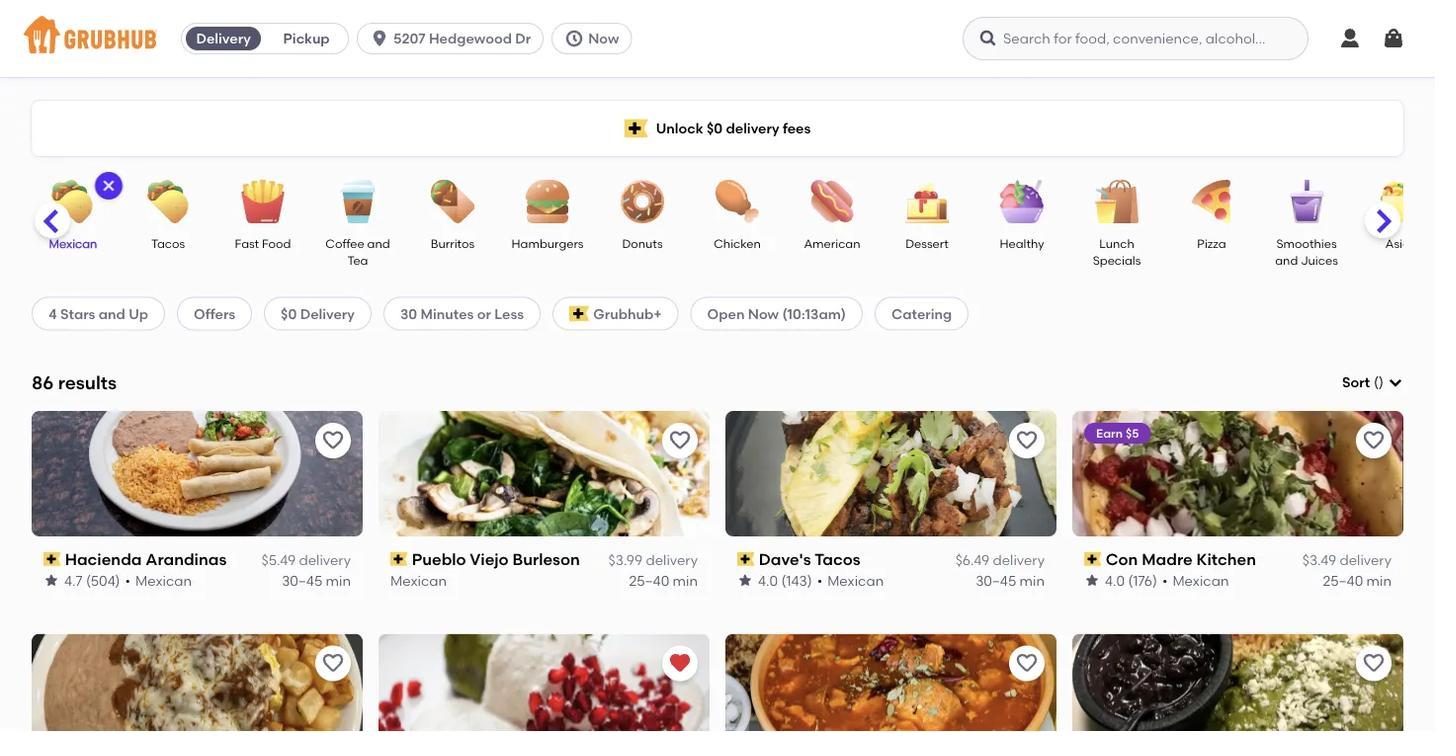 Task type: vqa. For each thing, say whether or not it's contained in the screenshot.
rightmost Your
no



Task type: describe. For each thing, give the bounding box(es) containing it.
25–40 for con madre kitchen
[[1323, 572, 1363, 589]]

save this restaurant image for pueblo viejo burleson logo
[[668, 429, 692, 452]]

0 vertical spatial $0
[[707, 120, 723, 137]]

chicken image
[[703, 180, 772, 223]]

save this restaurant button for "taco-mex logo"
[[1009, 646, 1045, 682]]

casa garcia's mexican restaurant logo image
[[32, 634, 363, 732]]

juices
[[1301, 253, 1338, 268]]

delivery for pueblo viejo burleson
[[646, 552, 698, 569]]

grubhub plus flag logo image for grubhub+
[[569, 306, 589, 322]]

saved restaurant button
[[662, 646, 698, 682]]

results
[[58, 372, 117, 393]]

$3.49
[[1302, 552, 1336, 569]]

hedgewood
[[429, 30, 512, 47]]

subscription pass image for dave's tacos
[[737, 553, 755, 566]]

subscription pass image for pueblo viejo burleson
[[390, 553, 408, 566]]

save this restaurant button for the hacienda arandinas logo at the bottom left
[[315, 423, 351, 458]]

dave's
[[759, 550, 811, 569]]

delivery button
[[182, 23, 265, 54]]

min for con madre kitchen
[[1367, 572, 1392, 589]]

fast food
[[235, 236, 291, 251]]

star icon image for dave's tacos
[[737, 573, 753, 589]]

tacos image
[[133, 180, 203, 223]]

save this restaurant image for casa garcia's mexican restaurant logo at the bottom of page
[[321, 652, 345, 676]]

5207
[[393, 30, 426, 47]]

none field containing sort
[[1342, 373, 1403, 393]]

chicken
[[714, 236, 761, 251]]

$6.49 delivery
[[955, 552, 1045, 569]]

donuts image
[[608, 180, 677, 223]]

30–45 for dave's tacos
[[976, 572, 1016, 589]]

save this restaurant button for dave's tacos logo
[[1009, 423, 1045, 458]]

$0 delivery
[[281, 305, 355, 322]]

earn
[[1096, 426, 1123, 440]]

25–40 min for con madre kitchen
[[1323, 572, 1392, 589]]

sort
[[1342, 374, 1370, 391]]

javi's best of tex-mex logo image
[[1072, 634, 1403, 732]]

and for coffee and tea
[[367, 236, 390, 251]]

30–45 min for hacienda arandinas
[[282, 572, 351, 589]]

pizza image
[[1177, 180, 1246, 223]]

svg image inside 5207 hedgewood dr button
[[370, 29, 390, 48]]

$3.99 delivery
[[608, 552, 698, 569]]

burleson
[[512, 550, 580, 569]]

unlock
[[656, 120, 703, 137]]

save this restaurant image for dave's tacos
[[1015, 429, 1039, 452]]

)
[[1379, 374, 1384, 391]]

viejo
[[470, 550, 509, 569]]

arandinas
[[146, 550, 227, 569]]

healthy
[[1000, 236, 1044, 251]]

pueblo
[[412, 550, 466, 569]]

delivery left fees
[[726, 120, 779, 137]]

5207 hedgewood dr button
[[357, 23, 552, 54]]

5207 hedgewood dr
[[393, 30, 531, 47]]

coffee and tea
[[325, 236, 390, 268]]

pickup button
[[265, 23, 348, 54]]

healthy image
[[987, 180, 1057, 223]]

dessert image
[[892, 180, 962, 223]]

• for arandinas
[[125, 572, 131, 589]]

con madre kitchen
[[1106, 550, 1256, 569]]

min for pueblo viejo burleson
[[673, 572, 698, 589]]

smoothies
[[1276, 236, 1337, 251]]

• mexican for madre
[[1162, 572, 1229, 589]]

madre
[[1142, 550, 1193, 569]]

dave's tacos logo image
[[725, 411, 1057, 536]]

Search for food, convenience, alcohol... search field
[[963, 17, 1309, 60]]

star icon image for con madre kitchen
[[1084, 573, 1100, 589]]

donuts
[[622, 236, 663, 251]]

• for tacos
[[817, 572, 822, 589]]

svg image inside field
[[1388, 375, 1403, 391]]

asian image
[[1367, 180, 1435, 223]]

fast
[[235, 236, 259, 251]]

delivery for con madre kitchen
[[1340, 552, 1392, 569]]

earn $5
[[1096, 426, 1139, 440]]

fast food image
[[228, 180, 297, 223]]

$3.99
[[608, 552, 643, 569]]

$3.49 delivery
[[1302, 552, 1392, 569]]

mexican for con madre kitchen
[[1173, 572, 1229, 589]]

pueblo viejo burleson
[[412, 550, 580, 569]]

• for madre
[[1162, 572, 1168, 589]]

30
[[400, 305, 417, 322]]

$6.49
[[955, 552, 989, 569]]

pueblo viejo burleson logo image
[[379, 411, 710, 536]]

coffee
[[325, 236, 364, 251]]

25–40 min for pueblo viejo burleson
[[629, 572, 698, 589]]

min for dave's tacos
[[1020, 572, 1045, 589]]

subscription pass image for con madre kitchen
[[1084, 553, 1102, 566]]

dave's tacos
[[759, 550, 861, 569]]

burritos image
[[418, 180, 487, 223]]

food
[[262, 236, 291, 251]]

stars
[[60, 305, 95, 322]]

mexican image
[[39, 180, 108, 223]]

(504)
[[86, 572, 120, 589]]

lunch
[[1099, 236, 1134, 251]]

open now (10:13am)
[[707, 305, 846, 322]]

4.0 for dave's tacos
[[758, 572, 778, 589]]

smoothies and juices image
[[1272, 180, 1341, 223]]

(10:13am)
[[782, 305, 846, 322]]

catering
[[892, 305, 952, 322]]

4.0 (176)
[[1105, 572, 1157, 589]]

grubhub plus flag logo image for unlock $0 delivery fees
[[624, 119, 648, 138]]

hacienda arandinas
[[65, 550, 227, 569]]

pickup
[[283, 30, 330, 47]]

save this restaurant button for casa garcia's mexican restaurant logo at the bottom of page
[[315, 646, 351, 682]]

4.7
[[64, 572, 83, 589]]

saved restaurant image
[[668, 652, 692, 676]]

kitchen
[[1196, 550, 1256, 569]]

4.0 (143)
[[758, 572, 812, 589]]



Task type: locate. For each thing, give the bounding box(es) containing it.
main navigation navigation
[[0, 0, 1435, 77]]

1 horizontal spatial subscription pass image
[[737, 553, 755, 566]]

4.0
[[758, 572, 778, 589], [1105, 572, 1125, 589]]

mexican down con madre kitchen
[[1173, 572, 1229, 589]]

and inside coffee and tea
[[367, 236, 390, 251]]

1 4.0 from the left
[[758, 572, 778, 589]]

0 horizontal spatial 25–40 min
[[629, 572, 698, 589]]

subscription pass image for hacienda arandinas
[[43, 553, 61, 566]]

2 30–45 min from the left
[[976, 572, 1045, 589]]

30–45
[[282, 572, 322, 589], [976, 572, 1016, 589]]

1 horizontal spatial 25–40 min
[[1323, 572, 1392, 589]]

delivery inside delivery button
[[196, 30, 251, 47]]

• mexican
[[125, 572, 192, 589], [817, 572, 884, 589], [1162, 572, 1229, 589]]

burritos
[[431, 236, 475, 251]]

unlock $0 delivery fees
[[656, 120, 811, 137]]

delivery right $3.99
[[646, 552, 698, 569]]

• mexican for arandinas
[[125, 572, 192, 589]]

tacos down tacos image
[[151, 236, 185, 251]]

1 horizontal spatial •
[[817, 572, 822, 589]]

subscription pass image left pueblo
[[390, 553, 408, 566]]

3 star icon image from the left
[[1084, 573, 1100, 589]]

1 min from the left
[[326, 572, 351, 589]]

fees
[[783, 120, 811, 137]]

svg image inside the now button
[[565, 29, 584, 48]]

4 min from the left
[[1367, 572, 1392, 589]]

subscription pass image left con
[[1084, 553, 1102, 566]]

1 • mexican from the left
[[125, 572, 192, 589]]

25–40
[[629, 572, 669, 589], [1323, 572, 1363, 589]]

0 horizontal spatial 4.0
[[758, 572, 778, 589]]

1 horizontal spatial $0
[[707, 120, 723, 137]]

2 25–40 from the left
[[1323, 572, 1363, 589]]

(176)
[[1128, 572, 1157, 589]]

2 subscription pass image from the left
[[1084, 553, 1102, 566]]

hacienda
[[65, 550, 142, 569]]

mexican down dave's tacos
[[827, 572, 884, 589]]

25–40 down $3.99 delivery
[[629, 572, 669, 589]]

30–45 min down $5.49 delivery
[[282, 572, 351, 589]]

2 star icon image from the left
[[737, 573, 753, 589]]

lunch specials image
[[1082, 180, 1151, 223]]

1 horizontal spatial 30–45
[[976, 572, 1016, 589]]

$5.49
[[261, 552, 296, 569]]

• right (143)
[[817, 572, 822, 589]]

and left up
[[99, 305, 125, 322]]

delivery for hacienda arandinas
[[299, 552, 351, 569]]

• mexican for tacos
[[817, 572, 884, 589]]

0 vertical spatial and
[[367, 236, 390, 251]]

mexican down hacienda arandinas
[[135, 572, 192, 589]]

delivery for dave's tacos
[[993, 552, 1045, 569]]

2 30–45 from the left
[[976, 572, 1016, 589]]

30–45 min down the $6.49 delivery
[[976, 572, 1045, 589]]

3 • from the left
[[1162, 572, 1168, 589]]

open
[[707, 305, 745, 322]]

$5.49 delivery
[[261, 552, 351, 569]]

offers
[[194, 305, 235, 322]]

0 vertical spatial now
[[588, 30, 619, 47]]

0 horizontal spatial and
[[99, 305, 125, 322]]

mexican
[[49, 236, 97, 251], [135, 572, 192, 589], [390, 572, 447, 589], [827, 572, 884, 589], [1173, 572, 1229, 589]]

25–40 min
[[629, 572, 698, 589], [1323, 572, 1392, 589]]

0 horizontal spatial tacos
[[151, 236, 185, 251]]

1 star icon image from the left
[[43, 573, 59, 589]]

1 horizontal spatial and
[[367, 236, 390, 251]]

3 • mexican from the left
[[1162, 572, 1229, 589]]

dr
[[515, 30, 531, 47]]

4.7 (504)
[[64, 572, 120, 589]]

save this restaurant image for hacienda arandinas
[[321, 429, 345, 452]]

hamburgers
[[511, 236, 584, 251]]

0 horizontal spatial 30–45
[[282, 572, 322, 589]]

con
[[1106, 550, 1138, 569]]

0 horizontal spatial grubhub plus flag logo image
[[569, 306, 589, 322]]

4
[[48, 305, 57, 322]]

mexican down pueblo
[[390, 572, 447, 589]]

• mexican down hacienda arandinas
[[125, 572, 192, 589]]

30–45 down $5.49 delivery
[[282, 572, 322, 589]]

• down 'madre'
[[1162, 572, 1168, 589]]

grubhub plus flag logo image
[[624, 119, 648, 138], [569, 306, 589, 322]]

min down $3.99 delivery
[[673, 572, 698, 589]]

mexican down the mexican image
[[49, 236, 97, 251]]

min down the $6.49 delivery
[[1020, 572, 1045, 589]]

delivery right $3.49
[[1340, 552, 1392, 569]]

lunch specials
[[1093, 236, 1141, 268]]

now button
[[552, 23, 640, 54]]

save this restaurant image
[[668, 429, 692, 452], [1362, 429, 1386, 452], [321, 652, 345, 676], [1362, 652, 1386, 676]]

now
[[588, 30, 619, 47], [748, 305, 779, 322]]

0 horizontal spatial subscription pass image
[[43, 553, 61, 566]]

delivery
[[726, 120, 779, 137], [299, 552, 351, 569], [646, 552, 698, 569], [993, 552, 1045, 569], [1340, 552, 1392, 569]]

and inside smoothies and juices
[[1275, 253, 1298, 268]]

86
[[32, 372, 54, 393]]

0 horizontal spatial delivery
[[196, 30, 251, 47]]

•
[[125, 572, 131, 589], [817, 572, 822, 589], [1162, 572, 1168, 589]]

less
[[494, 305, 524, 322]]

25–40 for pueblo viejo burleson
[[629, 572, 669, 589]]

0 horizontal spatial subscription pass image
[[390, 553, 408, 566]]

star icon image
[[43, 573, 59, 589], [737, 573, 753, 589], [1084, 573, 1100, 589]]

1 horizontal spatial 30–45 min
[[976, 572, 1045, 589]]

min down $3.49 delivery
[[1367, 572, 1392, 589]]

(143)
[[781, 572, 812, 589]]

save this restaurant button for javi's best of tex-mex logo
[[1356, 646, 1392, 682]]

pizza
[[1197, 236, 1226, 251]]

1 horizontal spatial subscription pass image
[[1084, 553, 1102, 566]]

american
[[804, 236, 860, 251]]

1 horizontal spatial tacos
[[815, 550, 861, 569]]

• right (504)
[[125, 572, 131, 589]]

1 vertical spatial and
[[1275, 253, 1298, 268]]

tacos
[[151, 236, 185, 251], [815, 550, 861, 569]]

0 vertical spatial delivery
[[196, 30, 251, 47]]

subscription pass image
[[390, 553, 408, 566], [737, 553, 755, 566]]

subscription pass image left dave's
[[737, 553, 755, 566]]

delivery right $6.49
[[993, 552, 1045, 569]]

$0 down food
[[281, 305, 297, 322]]

and down smoothies
[[1275, 253, 1298, 268]]

star icon image left 4.0 (176)
[[1084, 573, 1100, 589]]

up
[[129, 305, 148, 322]]

2 subscription pass image from the left
[[737, 553, 755, 566]]

2 horizontal spatial •
[[1162, 572, 1168, 589]]

subscription pass image
[[43, 553, 61, 566], [1084, 553, 1102, 566]]

con madre kitchen logo image
[[1072, 411, 1403, 536]]

25–40 min down $3.49 delivery
[[1323, 572, 1392, 589]]

1 30–45 from the left
[[282, 572, 322, 589]]

25–40 down $3.49 delivery
[[1323, 572, 1363, 589]]

grubhub plus flag logo image left unlock
[[624, 119, 648, 138]]

subscription pass image left hacienda
[[43, 553, 61, 566]]

2 horizontal spatial and
[[1275, 253, 1298, 268]]

save this restaurant image for javi's best of tex-mex logo
[[1362, 652, 1386, 676]]

mexican for hacienda arandinas
[[135, 572, 192, 589]]

• mexican down dave's tacos
[[817, 572, 884, 589]]

30–45 min
[[282, 572, 351, 589], [976, 572, 1045, 589]]

30–45 for hacienda arandinas
[[282, 572, 322, 589]]

4.0 down con
[[1105, 572, 1125, 589]]

asian
[[1385, 236, 1417, 251]]

min
[[326, 572, 351, 589], [673, 572, 698, 589], [1020, 572, 1045, 589], [1367, 572, 1392, 589]]

0 horizontal spatial $0
[[281, 305, 297, 322]]

and
[[367, 236, 390, 251], [1275, 253, 1298, 268], [99, 305, 125, 322]]

30 minutes or less
[[400, 305, 524, 322]]

2 4.0 from the left
[[1105, 572, 1125, 589]]

0 vertical spatial tacos
[[151, 236, 185, 251]]

delivery down tea
[[300, 305, 355, 322]]

1 vertical spatial $0
[[281, 305, 297, 322]]

0 horizontal spatial now
[[588, 30, 619, 47]]

1 vertical spatial delivery
[[300, 305, 355, 322]]

now inside button
[[588, 30, 619, 47]]

star icon image left 4.7
[[43, 573, 59, 589]]

2 • mexican from the left
[[817, 572, 884, 589]]

0 horizontal spatial •
[[125, 572, 131, 589]]

delivery right $5.49
[[299, 552, 351, 569]]

2 min from the left
[[673, 572, 698, 589]]

25–40 min down $3.99 delivery
[[629, 572, 698, 589]]

or
[[477, 305, 491, 322]]

$5
[[1126, 426, 1139, 440]]

and up tea
[[367, 236, 390, 251]]

30–45 min for dave's tacos
[[976, 572, 1045, 589]]

delivery left pickup button
[[196, 30, 251, 47]]

0 horizontal spatial star icon image
[[43, 573, 59, 589]]

0 horizontal spatial • mexican
[[125, 572, 192, 589]]

taco-mex logo image
[[725, 634, 1057, 732]]

3 min from the left
[[1020, 572, 1045, 589]]

1 • from the left
[[125, 572, 131, 589]]

0 horizontal spatial 25–40
[[629, 572, 669, 589]]

hacienda arandinas logo image
[[32, 411, 363, 536]]

1 vertical spatial grubhub plus flag logo image
[[569, 306, 589, 322]]

sort ( )
[[1342, 374, 1384, 391]]

1 horizontal spatial star icon image
[[737, 573, 753, 589]]

svg image
[[1338, 27, 1362, 50], [1382, 27, 1405, 50], [370, 29, 390, 48], [565, 29, 584, 48], [978, 29, 998, 48], [101, 178, 117, 194], [1388, 375, 1403, 391]]

$0
[[707, 120, 723, 137], [281, 305, 297, 322]]

dessert
[[906, 236, 949, 251]]

delivery
[[196, 30, 251, 47], [300, 305, 355, 322]]

(
[[1374, 374, 1379, 391]]

4.0 for con madre kitchen
[[1105, 572, 1125, 589]]

2 horizontal spatial star icon image
[[1084, 573, 1100, 589]]

smoothies and juices
[[1275, 236, 1338, 268]]

2 vertical spatial and
[[99, 305, 125, 322]]

2 25–40 min from the left
[[1323, 572, 1392, 589]]

1 vertical spatial now
[[748, 305, 779, 322]]

None field
[[1342, 373, 1403, 393]]

1 25–40 from the left
[[629, 572, 669, 589]]

star icon image left 4.0 (143)
[[737, 573, 753, 589]]

coffee and tea image
[[323, 180, 392, 223]]

1 vertical spatial tacos
[[815, 550, 861, 569]]

hecho en mexico logo image
[[379, 634, 710, 732]]

now right dr
[[588, 30, 619, 47]]

4.0 down dave's
[[758, 572, 778, 589]]

1 horizontal spatial grubhub plus flag logo image
[[624, 119, 648, 138]]

save this restaurant button for pueblo viejo burleson logo
[[662, 423, 698, 458]]

1 horizontal spatial 25–40
[[1323, 572, 1363, 589]]

1 25–40 min from the left
[[629, 572, 698, 589]]

86 results
[[32, 372, 117, 393]]

2 • from the left
[[817, 572, 822, 589]]

tacos right dave's
[[815, 550, 861, 569]]

specials
[[1093, 253, 1141, 268]]

1 30–45 min from the left
[[282, 572, 351, 589]]

mexican for dave's tacos
[[827, 572, 884, 589]]

2 horizontal spatial • mexican
[[1162, 572, 1229, 589]]

1 subscription pass image from the left
[[390, 553, 408, 566]]

grubhub+
[[593, 305, 662, 322]]

4 stars and up
[[48, 305, 148, 322]]

1 horizontal spatial • mexican
[[817, 572, 884, 589]]

30–45 down the $6.49 delivery
[[976, 572, 1016, 589]]

american image
[[798, 180, 867, 223]]

$0 right unlock
[[707, 120, 723, 137]]

and for smoothies and juices
[[1275, 253, 1298, 268]]

grubhub plus flag logo image left grubhub+
[[569, 306, 589, 322]]

save this restaurant image
[[321, 429, 345, 452], [1015, 429, 1039, 452], [1015, 652, 1039, 676]]

1 horizontal spatial now
[[748, 305, 779, 322]]

0 vertical spatial grubhub plus flag logo image
[[624, 119, 648, 138]]

min for hacienda arandinas
[[326, 572, 351, 589]]

star icon image for hacienda arandinas
[[43, 573, 59, 589]]

minutes
[[421, 305, 474, 322]]

tea
[[347, 253, 368, 268]]

0 horizontal spatial 30–45 min
[[282, 572, 351, 589]]

1 subscription pass image from the left
[[43, 553, 61, 566]]

1 horizontal spatial 4.0
[[1105, 572, 1125, 589]]

hamburgers image
[[513, 180, 582, 223]]

now right open
[[748, 305, 779, 322]]

• mexican down con madre kitchen
[[1162, 572, 1229, 589]]

1 horizontal spatial delivery
[[300, 305, 355, 322]]

min down $5.49 delivery
[[326, 572, 351, 589]]



